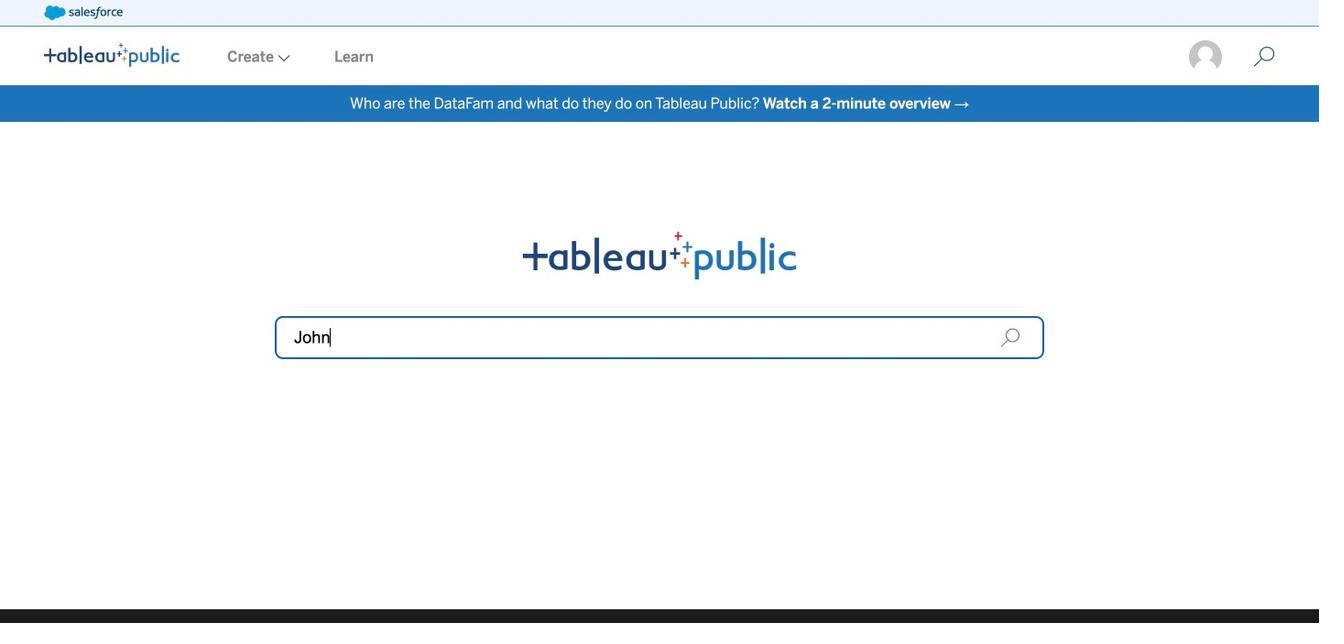 Task type: locate. For each thing, give the bounding box(es) containing it.
logo image
[[44, 43, 180, 67]]

go to search image
[[1232, 46, 1298, 68]]



Task type: describe. For each thing, give the bounding box(es) containing it.
create image
[[274, 55, 290, 62]]

Search input field
[[275, 316, 1045, 359]]

search image
[[1001, 328, 1021, 348]]

tara.schultz image
[[1188, 38, 1224, 75]]

salesforce logo image
[[44, 5, 123, 20]]



Task type: vqa. For each thing, say whether or not it's contained in the screenshot.
search icon
yes



